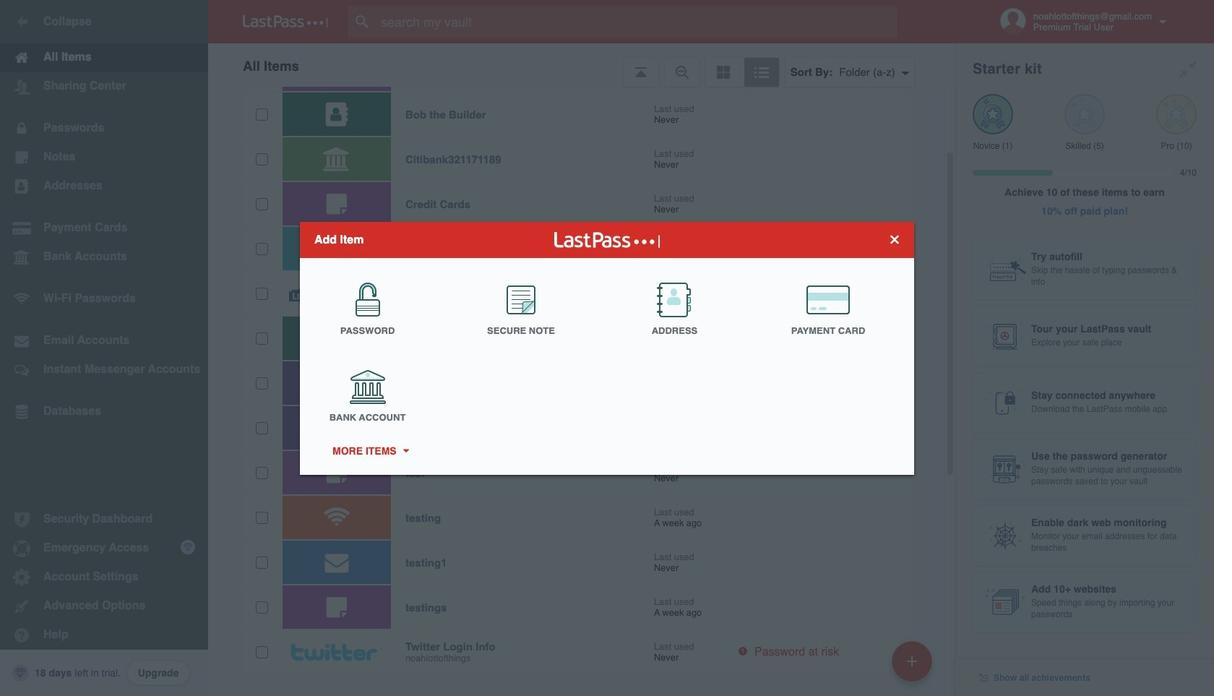 Task type: locate. For each thing, give the bounding box(es) containing it.
new item image
[[907, 656, 917, 666]]

lastpass image
[[243, 15, 328, 28]]

dialog
[[300, 222, 914, 474]]

main navigation navigation
[[0, 0, 208, 696]]

Search search field
[[348, 6, 926, 38]]

caret right image
[[401, 449, 411, 452]]



Task type: describe. For each thing, give the bounding box(es) containing it.
new item navigation
[[887, 637, 941, 696]]

search my vault text field
[[348, 6, 926, 38]]

vault options navigation
[[208, 43, 955, 87]]



Task type: vqa. For each thing, say whether or not it's contained in the screenshot.
text field
no



